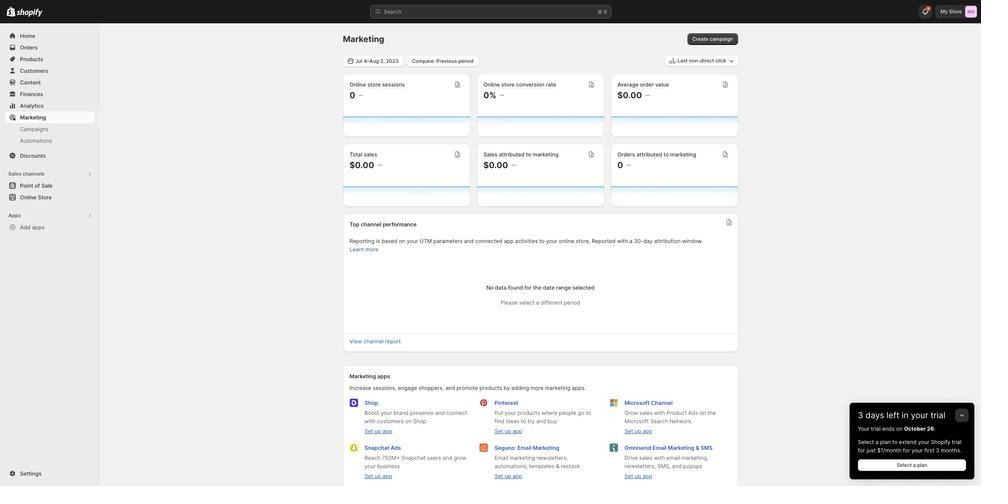 Task type: vqa. For each thing, say whether or not it's contained in the screenshot.
Set in the 'Snapchat Ads Reach 750M+ Snapchat users and grow your business Set up app'
yes



Task type: describe. For each thing, give the bounding box(es) containing it.
shopify image
[[7, 7, 16, 17]]

your inside snapchat ads reach 750m+ snapchat users and grow your business set up app
[[365, 463, 376, 469]]

a inside reporting is based on your utm parameters and connected app activities to your online store. reported with a 30-day attribution window. learn more
[[630, 238, 633, 244]]

orders for orders
[[20, 44, 38, 51]]

by
[[504, 385, 510, 391]]

learn more link
[[350, 246, 379, 253]]

product
[[667, 409, 687, 416]]

non-
[[689, 57, 701, 64]]

utm
[[420, 238, 432, 244]]

grow
[[454, 454, 467, 461]]

and inside reporting is based on your utm parameters and connected app activities to your online store. reported with a 30-day attribution window. learn more
[[464, 238, 474, 244]]

up inside seguno: email marketing email marketing newsletters, automations, templates & restock set up app
[[505, 473, 511, 479]]

pinterest put your products where people go to find ideas to try and buy set up app
[[495, 400, 591, 434]]

create campaign
[[693, 36, 733, 42]]

create
[[693, 36, 709, 42]]

no change image for store
[[359, 92, 363, 99]]

reporting is based on your utm parameters and connected app activities to your online store. reported with a 30-day attribution window. learn more
[[350, 238, 703, 253]]

marketing inside omnisend email marketing & sms drive sales with email marketing, newsletters, sms, and popups set up app
[[668, 444, 695, 451]]

customers
[[377, 418, 404, 424]]

content link
[[5, 77, 95, 88]]

put
[[495, 409, 503, 416]]

up inside shop boost your brand presence and connect with customers on shop set up app
[[375, 428, 381, 434]]

activities
[[515, 238, 538, 244]]

marketing,
[[682, 454, 709, 461]]

app inside the microsoft channel grow sales with product ads on the microsoft search network. set up app
[[643, 428, 653, 434]]

online for 0
[[350, 81, 366, 88]]

products link
[[5, 53, 95, 65]]

reach
[[365, 454, 381, 461]]

0 vertical spatial products
[[480, 385, 502, 391]]

up inside 'pinterest put your products where people go to find ideas to try and buy set up app'
[[505, 428, 511, 434]]

3 inside dropdown button
[[859, 410, 864, 420]]

channels
[[23, 171, 45, 177]]

october
[[905, 425, 926, 432]]

shop link
[[365, 400, 378, 406]]

point of sale
[[20, 182, 52, 189]]

shopify
[[932, 439, 951, 445]]

products inside 'pinterest put your products where people go to find ideas to try and buy set up app'
[[518, 409, 540, 416]]

compare: previous period button
[[407, 55, 479, 67]]

analytics link
[[5, 100, 95, 112]]

home
[[20, 32, 35, 39]]

online store
[[20, 194, 52, 201]]

jul 4–aug 2, 2023 button
[[343, 55, 404, 67]]

apps.
[[572, 385, 586, 391]]

please
[[501, 299, 518, 306]]

microsoft channel grow sales with product ads on the microsoft search network. set up app
[[625, 400, 716, 434]]

select a plan link
[[859, 459, 967, 471]]

with inside omnisend email marketing & sms drive sales with email marketing, newsletters, sms, and popups set up app
[[654, 454, 665, 461]]

plan for select a plan
[[918, 462, 928, 468]]

drive
[[625, 454, 638, 461]]

and left promote in the bottom left of the page
[[446, 385, 455, 391]]

my store image
[[966, 6, 978, 17]]

& inside omnisend email marketing & sms drive sales with email marketing, newsletters, sms, and popups set up app
[[696, 444, 700, 451]]

store for 0
[[368, 81, 381, 88]]

window.
[[683, 238, 703, 244]]

select for select a plan
[[897, 462, 912, 468]]

a right "select"
[[536, 299, 539, 306]]

2 horizontal spatial for
[[904, 447, 911, 454]]

marketing up jul
[[343, 34, 385, 44]]

add
[[20, 224, 30, 231]]

0%
[[484, 90, 497, 100]]

0 vertical spatial sales
[[364, 151, 377, 158]]

3 inside select a plan to extend your shopify trial for just $1/month for your first 3 months.
[[937, 447, 940, 454]]

brand
[[394, 409, 409, 416]]

connect
[[447, 409, 467, 416]]

grow
[[625, 409, 638, 416]]

your inside 'pinterest put your products where people go to find ideas to try and buy set up app'
[[505, 409, 516, 416]]

0 for online
[[350, 90, 356, 100]]

your left 'utm'
[[407, 238, 418, 244]]

1 horizontal spatial for
[[859, 447, 866, 454]]

$0.00 for sales
[[484, 160, 508, 170]]

sales for sales channels
[[8, 171, 21, 177]]

shopify image
[[17, 9, 43, 17]]

finances link
[[5, 88, 95, 100]]

.
[[935, 425, 936, 432]]

seguno: email marketing link
[[495, 444, 560, 451]]

set up app link for shop boost your brand presence and connect with customers on shop set up app
[[365, 428, 392, 434]]

rate
[[546, 81, 557, 88]]

try
[[528, 418, 535, 424]]

set inside snapchat ads reach 750m+ snapchat users and grow your business set up app
[[365, 473, 373, 479]]

seguno: email marketing email marketing newsletters, automations, templates & restock set up app
[[495, 444, 580, 479]]

customers
[[20, 67, 48, 74]]

app inside omnisend email marketing & sms drive sales with email marketing, newsletters, sms, and popups set up app
[[643, 473, 653, 479]]

connected
[[476, 238, 503, 244]]

order
[[640, 81, 654, 88]]

$0.00 for total
[[350, 160, 374, 170]]

shop boost your brand presence and connect with customers on shop set up app
[[365, 400, 467, 434]]

select a plan to extend your shopify trial for just $1/month for your first 3 months.
[[859, 439, 962, 454]]

adding
[[512, 385, 529, 391]]

go
[[578, 409, 585, 416]]

seguno:
[[495, 444, 516, 451]]

found
[[508, 284, 523, 291]]

0 horizontal spatial the
[[533, 284, 542, 291]]

a down select a plan to extend your shopify trial for just $1/month for your first 3 months.
[[914, 462, 916, 468]]

1 horizontal spatial more
[[531, 385, 544, 391]]

2,
[[381, 58, 385, 64]]

channel for view
[[364, 338, 384, 345]]

no change image for 0
[[627, 162, 631, 169]]

with inside reporting is based on your utm parameters and connected app activities to your online store. reported with a 30-day attribution window. learn more
[[617, 238, 628, 244]]

sales inside the microsoft channel grow sales with product ads on the microsoft search network. set up app
[[640, 409, 653, 416]]

campaigns link
[[5, 123, 95, 135]]

no change image for order
[[646, 92, 650, 99]]

promote
[[457, 385, 478, 391]]

automations,
[[495, 463, 528, 469]]

1 button
[[919, 5, 933, 18]]

app inside seguno: email marketing email marketing newsletters, automations, templates & restock set up app
[[513, 473, 523, 479]]

and inside shop boost your brand presence and connect with customers on shop set up app
[[436, 409, 445, 416]]

up inside omnisend email marketing & sms drive sales with email marketing, newsletters, sms, and popups set up app
[[635, 473, 642, 479]]

store.
[[576, 238, 591, 244]]

more inside reporting is based on your utm parameters and connected app activities to your online store. reported with a 30-day attribution window. learn more
[[366, 246, 379, 253]]

total sales
[[350, 151, 377, 158]]

set up app link for microsoft channel grow sales with product ads on the microsoft search network. set up app
[[625, 428, 653, 434]]

campaigns
[[20, 126, 49, 132]]

app inside reporting is based on your utm parameters and connected app activities to your online store. reported with a 30-day attribution window. learn more
[[504, 238, 514, 244]]

up inside snapchat ads reach 750m+ snapchat users and grow your business set up app
[[375, 473, 381, 479]]

search inside the microsoft channel grow sales with product ads on the microsoft search network. set up app
[[651, 418, 669, 424]]

set inside omnisend email marketing & sms drive sales with email marketing, newsletters, sms, and popups set up app
[[625, 473, 634, 479]]

trial inside dropdown button
[[931, 410, 946, 420]]

$0.00 for average
[[618, 90, 642, 100]]

increase sessions, engage shoppers, and promote products by adding more marketing apps.
[[350, 385, 586, 391]]

1 horizontal spatial snapchat
[[402, 454, 426, 461]]

omnisend email marketing & sms link
[[625, 444, 713, 451]]

1 microsoft from the top
[[625, 400, 650, 406]]

3 days left in your trial
[[859, 410, 946, 420]]

newsletters, inside omnisend email marketing & sms drive sales with email marketing, newsletters, sms, and popups set up app
[[625, 463, 656, 469]]

set inside shop boost your brand presence and connect with customers on shop set up app
[[365, 428, 373, 434]]

microsoft channel link
[[625, 400, 673, 406]]

online inside 'button'
[[20, 194, 36, 201]]

0 horizontal spatial search
[[384, 8, 402, 15]]

your left first
[[912, 447, 923, 454]]

average order value
[[618, 81, 670, 88]]

app inside snapchat ads reach 750m+ snapchat users and grow your business set up app
[[383, 473, 392, 479]]

engage
[[398, 385, 417, 391]]

sms,
[[658, 463, 671, 469]]

period inside dropdown button
[[459, 58, 474, 64]]

1 horizontal spatial period
[[564, 299, 581, 306]]

finances
[[20, 91, 43, 97]]

of
[[35, 182, 40, 189]]

no data found for the date range selected
[[487, 284, 595, 291]]

no
[[487, 284, 494, 291]]

reported
[[592, 238, 616, 244]]



Task type: locate. For each thing, give the bounding box(es) containing it.
report
[[385, 338, 401, 345]]

add apps
[[20, 224, 45, 231]]

select inside select a plan to extend your shopify trial for just $1/month for your first 3 months.
[[859, 439, 875, 445]]

on right product
[[700, 409, 706, 416]]

0 vertical spatial 0
[[350, 90, 356, 100]]

0 vertical spatial trial
[[931, 410, 946, 420]]

create campaign button
[[688, 33, 738, 45]]

to inside reporting is based on your utm parameters and connected app activities to your online store. reported with a 30-day attribution window. learn more
[[540, 238, 545, 244]]

1 vertical spatial no change image
[[627, 162, 631, 169]]

a inside select a plan to extend your shopify trial for just $1/month for your first 3 months.
[[876, 439, 879, 445]]

sessions
[[382, 81, 405, 88]]

1 vertical spatial 3
[[937, 447, 940, 454]]

1 vertical spatial snapchat
[[402, 454, 426, 461]]

up up omnisend
[[635, 428, 642, 434]]

discounts
[[20, 152, 46, 159]]

marketing
[[343, 34, 385, 44], [20, 114, 46, 121], [350, 373, 376, 380], [533, 444, 560, 451], [668, 444, 695, 451]]

point of sale link
[[5, 180, 95, 191]]

30-
[[634, 238, 644, 244]]

1 vertical spatial shop
[[413, 418, 427, 424]]

1 vertical spatial products
[[518, 409, 540, 416]]

attributed for $0.00
[[499, 151, 525, 158]]

app down customers
[[383, 428, 392, 434]]

0 down orders attributed to marketing
[[618, 160, 624, 170]]

0 vertical spatial 3
[[859, 410, 864, 420]]

ads inside the microsoft channel grow sales with product ads on the microsoft search network. set up app
[[689, 409, 699, 416]]

your up first
[[919, 439, 930, 445]]

on inside reporting is based on your utm parameters and connected app activities to your online store. reported with a 30-day attribution window. learn more
[[399, 238, 406, 244]]

online down jul
[[350, 81, 366, 88]]

where
[[542, 409, 558, 416]]

ads up 750m+
[[391, 444, 401, 451]]

please select a different period
[[501, 299, 581, 306]]

data
[[495, 284, 507, 291]]

select inside select a plan link
[[897, 462, 912, 468]]

up down customers
[[375, 428, 381, 434]]

& left restock
[[556, 463, 560, 469]]

1 horizontal spatial select
[[897, 462, 912, 468]]

online down point
[[20, 194, 36, 201]]

1 horizontal spatial shop
[[413, 418, 427, 424]]

1 vertical spatial orders
[[618, 151, 635, 158]]

marketing down analytics
[[20, 114, 46, 121]]

no change image for 0%
[[500, 92, 505, 99]]

your up customers
[[381, 409, 392, 416]]

and left connected
[[464, 238, 474, 244]]

select down select a plan to extend your shopify trial for just $1/month for your first 3 months.
[[897, 462, 912, 468]]

view
[[350, 338, 362, 345]]

orders for orders attributed to marketing
[[618, 151, 635, 158]]

2 microsoft from the top
[[625, 418, 649, 424]]

3 right first
[[937, 447, 940, 454]]

app up omnisend
[[643, 428, 653, 434]]

$0.00
[[618, 90, 642, 100], [350, 160, 374, 170], [484, 160, 508, 170]]

set down boost
[[365, 428, 373, 434]]

with inside the microsoft channel grow sales with product ads on the microsoft search network. set up app
[[655, 409, 666, 416]]

products up try
[[518, 409, 540, 416]]

$0.00 down average
[[618, 90, 642, 100]]

app left activities
[[504, 238, 514, 244]]

set up app link down ideas at the bottom right
[[495, 428, 523, 434]]

attributed for 0
[[637, 151, 663, 158]]

select for select a plan to extend your shopify trial for just $1/month for your first 3 months.
[[859, 439, 875, 445]]

marketing inside "link"
[[20, 114, 46, 121]]

0 vertical spatial newsletters,
[[537, 454, 568, 461]]

automations link
[[5, 135, 95, 146]]

no change image for sales
[[378, 162, 382, 169]]

$0.00 down sales attributed to marketing
[[484, 160, 508, 170]]

set up app link for pinterest put your products where people go to find ideas to try and buy set up app
[[495, 428, 523, 434]]

0 horizontal spatial trial
[[872, 425, 881, 432]]

1 vertical spatial the
[[708, 409, 716, 416]]

settings
[[20, 470, 41, 477]]

1 store from the left
[[368, 81, 381, 88]]

0 down online store sessions
[[350, 90, 356, 100]]

1 vertical spatial ads
[[391, 444, 401, 451]]

no change image
[[500, 92, 505, 99], [627, 162, 631, 169]]

ends
[[883, 425, 895, 432]]

learn
[[350, 246, 364, 253]]

just
[[867, 447, 876, 454]]

to inside select a plan to extend your shopify trial for just $1/month for your first 3 months.
[[893, 439, 898, 445]]

1 vertical spatial search
[[651, 418, 669, 424]]

1 vertical spatial plan
[[918, 462, 928, 468]]

2 horizontal spatial trial
[[953, 439, 962, 445]]

is
[[376, 238, 380, 244]]

0 horizontal spatial online
[[20, 194, 36, 201]]

online store button
[[0, 191, 100, 203]]

on inside '3 days left in your trial' element
[[897, 425, 903, 432]]

trial up months.
[[953, 439, 962, 445]]

analytics
[[20, 102, 44, 109]]

my
[[941, 8, 948, 15]]

apps right the add
[[32, 224, 45, 231]]

0 horizontal spatial apps
[[32, 224, 45, 231]]

store for my store
[[950, 8, 963, 15]]

trial inside select a plan to extend your shopify trial for just $1/month for your first 3 months.
[[953, 439, 962, 445]]

set up app link down customers
[[365, 428, 392, 434]]

orders link
[[5, 42, 95, 53]]

no change image
[[359, 92, 363, 99], [646, 92, 650, 99], [378, 162, 382, 169], [512, 162, 516, 169]]

date
[[543, 284, 555, 291]]

0 horizontal spatial ads
[[391, 444, 401, 451]]

0 vertical spatial select
[[859, 439, 875, 445]]

1 horizontal spatial newsletters,
[[625, 463, 656, 469]]

1 vertical spatial sales
[[640, 409, 653, 416]]

store inside 'button'
[[38, 194, 52, 201]]

store left the 'sessions'
[[368, 81, 381, 88]]

$1/month
[[878, 447, 902, 454]]

your inside shop boost your brand presence and connect with customers on shop set up app
[[381, 409, 392, 416]]

1 horizontal spatial apps
[[378, 373, 390, 380]]

set down automations,
[[495, 473, 503, 479]]

1 horizontal spatial orders
[[618, 151, 635, 158]]

average
[[618, 81, 639, 88]]

1 horizontal spatial search
[[651, 418, 669, 424]]

marketing link
[[5, 112, 95, 123]]

omnisend
[[625, 444, 652, 451]]

orders attributed to marketing
[[618, 151, 697, 158]]

marketing inside seguno: email marketing email marketing newsletters, automations, templates & restock set up app
[[510, 454, 535, 461]]

0 horizontal spatial select
[[859, 439, 875, 445]]

set inside seguno: email marketing email marketing newsletters, automations, templates & restock set up app
[[495, 473, 503, 479]]

and down email
[[673, 463, 682, 469]]

0 vertical spatial more
[[366, 246, 379, 253]]

set down grow
[[625, 428, 634, 434]]

plan up the $1/month
[[881, 439, 891, 445]]

1 horizontal spatial no change image
[[627, 162, 631, 169]]

shop down presence at the left of page
[[413, 418, 427, 424]]

up down business
[[375, 473, 381, 479]]

email right "seguno:"
[[518, 444, 532, 451]]

search
[[384, 8, 402, 15], [651, 418, 669, 424]]

sales inside omnisend email marketing & sms drive sales with email marketing, newsletters, sms, and popups set up app
[[640, 454, 653, 461]]

and right try
[[537, 418, 546, 424]]

0 horizontal spatial store
[[38, 194, 52, 201]]

0 vertical spatial &
[[696, 444, 700, 451]]

for down 'extend'
[[904, 447, 911, 454]]

0 horizontal spatial shop
[[365, 400, 378, 406]]

boost
[[365, 409, 380, 416]]

0 vertical spatial search
[[384, 8, 402, 15]]

0 horizontal spatial plan
[[881, 439, 891, 445]]

and left 'grow'
[[443, 454, 453, 461]]

with left '30-'
[[617, 238, 628, 244]]

online up 0%
[[484, 81, 500, 88]]

the inside the microsoft channel grow sales with product ads on the microsoft search network. set up app
[[708, 409, 716, 416]]

0 horizontal spatial sales
[[8, 171, 21, 177]]

1 horizontal spatial the
[[708, 409, 716, 416]]

products left "by"
[[480, 385, 502, 391]]

plan for select a plan to extend your shopify trial for just $1/month for your first 3 months.
[[881, 439, 891, 445]]

k
[[604, 8, 608, 15]]

0 vertical spatial plan
[[881, 439, 891, 445]]

0 vertical spatial shop
[[365, 400, 378, 406]]

store for 0%
[[502, 81, 515, 88]]

days
[[866, 410, 885, 420]]

microsoft up grow
[[625, 400, 650, 406]]

with up sms,
[[654, 454, 665, 461]]

the left date
[[533, 284, 542, 291]]

your trial ends on october 26 .
[[859, 425, 936, 432]]

app inside shop boost your brand presence and connect with customers on shop set up app
[[383, 428, 392, 434]]

0 horizontal spatial for
[[525, 284, 532, 291]]

your inside dropdown button
[[912, 410, 929, 420]]

shop up boost
[[365, 400, 378, 406]]

first
[[925, 447, 935, 454]]

marketing up the increase
[[350, 373, 376, 380]]

up down automations,
[[505, 473, 511, 479]]

email down "seguno:"
[[495, 454, 508, 461]]

view channel report button
[[345, 335, 406, 347]]

1 attributed from the left
[[499, 151, 525, 158]]

business
[[378, 463, 400, 469]]

0 horizontal spatial period
[[459, 58, 474, 64]]

1 horizontal spatial email
[[518, 444, 532, 451]]

1
[[928, 7, 930, 11]]

up inside the microsoft channel grow sales with product ads on the microsoft search network. set up app
[[635, 428, 642, 434]]

set up app link up omnisend
[[625, 428, 653, 434]]

0 for orders
[[618, 160, 624, 170]]

marketing up email
[[668, 444, 695, 451]]

1 vertical spatial newsletters,
[[625, 463, 656, 469]]

sales channels
[[8, 171, 45, 177]]

0 horizontal spatial 3
[[859, 410, 864, 420]]

and left connect
[[436, 409, 445, 416]]

and inside snapchat ads reach 750m+ snapchat users and grow your business set up app
[[443, 454, 453, 461]]

1 horizontal spatial store
[[950, 8, 963, 15]]

1 vertical spatial 0
[[618, 160, 624, 170]]

on right based
[[399, 238, 406, 244]]

set up app link down automations,
[[495, 473, 523, 479]]

marketing up templates
[[533, 444, 560, 451]]

app down business
[[383, 473, 392, 479]]

0 horizontal spatial &
[[556, 463, 560, 469]]

2 attributed from the left
[[637, 151, 663, 158]]

marketing inside seguno: email marketing email marketing newsletters, automations, templates & restock set up app
[[533, 444, 560, 451]]

1 vertical spatial trial
[[872, 425, 881, 432]]

set down "drive"
[[625, 473, 634, 479]]

newsletters, up templates
[[537, 454, 568, 461]]

1 vertical spatial more
[[531, 385, 544, 391]]

2 vertical spatial sales
[[640, 454, 653, 461]]

on down brand
[[406, 418, 412, 424]]

your
[[859, 425, 870, 432]]

jul 4–aug 2, 2023
[[356, 58, 399, 64]]

on inside the microsoft channel grow sales with product ads on the microsoft search network. set up app
[[700, 409, 706, 416]]

newsletters,
[[537, 454, 568, 461], [625, 463, 656, 469]]

store left conversion
[[502, 81, 515, 88]]

1 horizontal spatial 0
[[618, 160, 624, 170]]

store for online store
[[38, 194, 52, 201]]

your down reach
[[365, 463, 376, 469]]

0 horizontal spatial more
[[366, 246, 379, 253]]

ads
[[689, 409, 699, 416], [391, 444, 401, 451]]

for right found
[[525, 284, 532, 291]]

apps
[[8, 212, 21, 218]]

0 horizontal spatial store
[[368, 81, 381, 88]]

newsletters, down "drive"
[[625, 463, 656, 469]]

with inside shop boost your brand presence and connect with customers on shop set up app
[[365, 418, 376, 424]]

0 vertical spatial the
[[533, 284, 542, 291]]

plan down first
[[918, 462, 928, 468]]

& inside seguno: email marketing email marketing newsletters, automations, templates & restock set up app
[[556, 463, 560, 469]]

set inside 'pinterest put your products where people go to find ideas to try and buy set up app'
[[495, 428, 503, 434]]

app down automations,
[[513, 473, 523, 479]]

compare:
[[412, 58, 435, 64]]

channel right top
[[361, 221, 382, 228]]

your up october
[[912, 410, 929, 420]]

apps inside button
[[32, 224, 45, 231]]

a up just
[[876, 439, 879, 445]]

no change image down orders attributed to marketing
[[627, 162, 631, 169]]

sales down omnisend
[[640, 454, 653, 461]]

set down reach
[[365, 473, 373, 479]]

0 horizontal spatial attributed
[[499, 151, 525, 158]]

email up email
[[653, 444, 667, 451]]

1 horizontal spatial ads
[[689, 409, 699, 416]]

1 vertical spatial sales
[[8, 171, 21, 177]]

with down channel
[[655, 409, 666, 416]]

selected
[[573, 284, 595, 291]]

2 vertical spatial trial
[[953, 439, 962, 445]]

0 vertical spatial ads
[[689, 409, 699, 416]]

3 days left in your trial element
[[850, 424, 975, 479]]

no change image right 0%
[[500, 92, 505, 99]]

1 horizontal spatial 3
[[937, 447, 940, 454]]

0 vertical spatial orders
[[20, 44, 38, 51]]

snapchat
[[365, 444, 390, 451], [402, 454, 426, 461]]

set up app link for seguno: email marketing email marketing newsletters, automations, templates & restock set up app
[[495, 473, 523, 479]]

compare: previous period
[[412, 58, 474, 64]]

app inside 'pinterest put your products where people go to find ideas to try and buy set up app'
[[513, 428, 523, 434]]

up down ideas at the bottom right
[[505, 428, 511, 434]]

sales attributed to marketing
[[484, 151, 559, 158]]

1 vertical spatial microsoft
[[625, 418, 649, 424]]

0 horizontal spatial email
[[495, 454, 508, 461]]

& left sms
[[696, 444, 700, 451]]

1 vertical spatial apps
[[378, 373, 390, 380]]

up down "drive"
[[635, 473, 642, 479]]

2 store from the left
[[502, 81, 515, 88]]

0 vertical spatial snapchat
[[365, 444, 390, 451]]

apps for marketing apps
[[378, 373, 390, 380]]

1 horizontal spatial sales
[[484, 151, 498, 158]]

channel for top
[[361, 221, 382, 228]]

set up app link for snapchat ads reach 750m+ snapchat users and grow your business set up app
[[365, 473, 392, 479]]

1 horizontal spatial store
[[502, 81, 515, 88]]

trial up .
[[931, 410, 946, 420]]

1 horizontal spatial products
[[518, 409, 540, 416]]

day
[[644, 238, 653, 244]]

set down find
[[495, 428, 503, 434]]

sales inside button
[[8, 171, 21, 177]]

1 vertical spatial channel
[[364, 338, 384, 345]]

your left online
[[547, 238, 558, 244]]

1 horizontal spatial plan
[[918, 462, 928, 468]]

no change image for attributed
[[512, 162, 516, 169]]

to
[[526, 151, 532, 158], [664, 151, 669, 158], [540, 238, 545, 244], [586, 409, 591, 416], [521, 418, 527, 424], [893, 439, 898, 445]]

⌘
[[598, 8, 603, 15]]

0 vertical spatial channel
[[361, 221, 382, 228]]

with
[[617, 238, 628, 244], [655, 409, 666, 416], [365, 418, 376, 424], [654, 454, 665, 461]]

sales right the total
[[364, 151, 377, 158]]

sales for sales attributed to marketing
[[484, 151, 498, 158]]

email for omnisend
[[653, 444, 667, 451]]

and inside omnisend email marketing & sms drive sales with email marketing, newsletters, sms, and popups set up app
[[673, 463, 682, 469]]

last non-direct click
[[678, 57, 727, 64]]

0 horizontal spatial $0.00
[[350, 160, 374, 170]]

ideas
[[506, 418, 520, 424]]

0 horizontal spatial newsletters,
[[537, 454, 568, 461]]

0 vertical spatial store
[[950, 8, 963, 15]]

jul
[[356, 58, 363, 64]]

the right product
[[708, 409, 716, 416]]

more right adding
[[531, 385, 544, 391]]

online store sessions
[[350, 81, 405, 88]]

your up ideas at the bottom right
[[505, 409, 516, 416]]

sessions,
[[373, 385, 397, 391]]

on inside shop boost your brand presence and connect with customers on shop set up app
[[406, 418, 412, 424]]

trial right your in the bottom right of the page
[[872, 425, 881, 432]]

apps for add apps
[[32, 224, 45, 231]]

total
[[350, 151, 363, 158]]

plan inside select a plan to extend your shopify trial for just $1/month for your first 3 months.
[[881, 439, 891, 445]]

online store link
[[5, 191, 95, 203]]

customers link
[[5, 65, 95, 77]]

1 vertical spatial period
[[564, 299, 581, 306]]

1 horizontal spatial $0.00
[[484, 160, 508, 170]]

sales down microsoft channel link in the bottom of the page
[[640, 409, 653, 416]]

set inside the microsoft channel grow sales with product ads on the microsoft search network. set up app
[[625, 428, 634, 434]]

add apps button
[[5, 221, 95, 233]]

0 horizontal spatial no change image
[[500, 92, 505, 99]]

attribution
[[655, 238, 681, 244]]

newsletters, inside seguno: email marketing email marketing newsletters, automations, templates & restock set up app
[[537, 454, 568, 461]]

last
[[678, 57, 688, 64]]

0 vertical spatial sales
[[484, 151, 498, 158]]

for left just
[[859, 447, 866, 454]]

0 horizontal spatial snapchat
[[365, 444, 390, 451]]

parameters
[[434, 238, 463, 244]]

and inside 'pinterest put your products where people go to find ideas to try and buy set up app'
[[537, 418, 546, 424]]

a left '30-'
[[630, 238, 633, 244]]

1 vertical spatial select
[[897, 462, 912, 468]]

0 horizontal spatial products
[[480, 385, 502, 391]]

ads inside snapchat ads reach 750m+ snapchat users and grow your business set up app
[[391, 444, 401, 451]]

channel
[[651, 400, 673, 406]]

3 up your in the bottom right of the page
[[859, 410, 864, 420]]

apps up sessions,
[[378, 373, 390, 380]]

0 vertical spatial period
[[459, 58, 474, 64]]

0 vertical spatial no change image
[[500, 92, 505, 99]]

snapchat up reach
[[365, 444, 390, 451]]

in
[[902, 410, 909, 420]]

email for seguno:
[[518, 444, 532, 451]]

online for 0%
[[484, 81, 500, 88]]

up
[[375, 428, 381, 434], [505, 428, 511, 434], [635, 428, 642, 434], [375, 473, 381, 479], [505, 473, 511, 479], [635, 473, 642, 479]]

1 vertical spatial &
[[556, 463, 560, 469]]

period right 'previous'
[[459, 58, 474, 64]]

2 horizontal spatial $0.00
[[618, 90, 642, 100]]

point
[[20, 182, 33, 189]]

different
[[541, 299, 563, 306]]

apps
[[32, 224, 45, 231], [378, 373, 390, 380]]

1 horizontal spatial &
[[696, 444, 700, 451]]

0 vertical spatial apps
[[32, 224, 45, 231]]

1 vertical spatial store
[[38, 194, 52, 201]]

snapchat left the 'users'
[[402, 454, 426, 461]]

store
[[950, 8, 963, 15], [38, 194, 52, 201]]

2 horizontal spatial email
[[653, 444, 667, 451]]

restock
[[561, 463, 580, 469]]

set up app link down "drive"
[[625, 473, 653, 479]]

point of sale button
[[0, 180, 100, 191]]

reporting
[[350, 238, 375, 244]]

channel right view
[[364, 338, 384, 345]]

range
[[556, 284, 571, 291]]

set up app link for omnisend email marketing & sms drive sales with email marketing, newsletters, sms, and popups set up app
[[625, 473, 653, 479]]

1 horizontal spatial attributed
[[637, 151, 663, 158]]

orders
[[20, 44, 38, 51], [618, 151, 635, 158]]

app down omnisend
[[643, 473, 653, 479]]

microsoft
[[625, 400, 650, 406], [625, 418, 649, 424]]

select up just
[[859, 439, 875, 445]]

channel inside the 'view channel report' button
[[364, 338, 384, 345]]

plan
[[881, 439, 891, 445], [918, 462, 928, 468]]

0 horizontal spatial 0
[[350, 90, 356, 100]]

top channel performance
[[350, 221, 417, 228]]

store down sale
[[38, 194, 52, 201]]

campaign
[[710, 36, 733, 42]]

email inside omnisend email marketing & sms drive sales with email marketing, newsletters, sms, and popups set up app
[[653, 444, 667, 451]]



